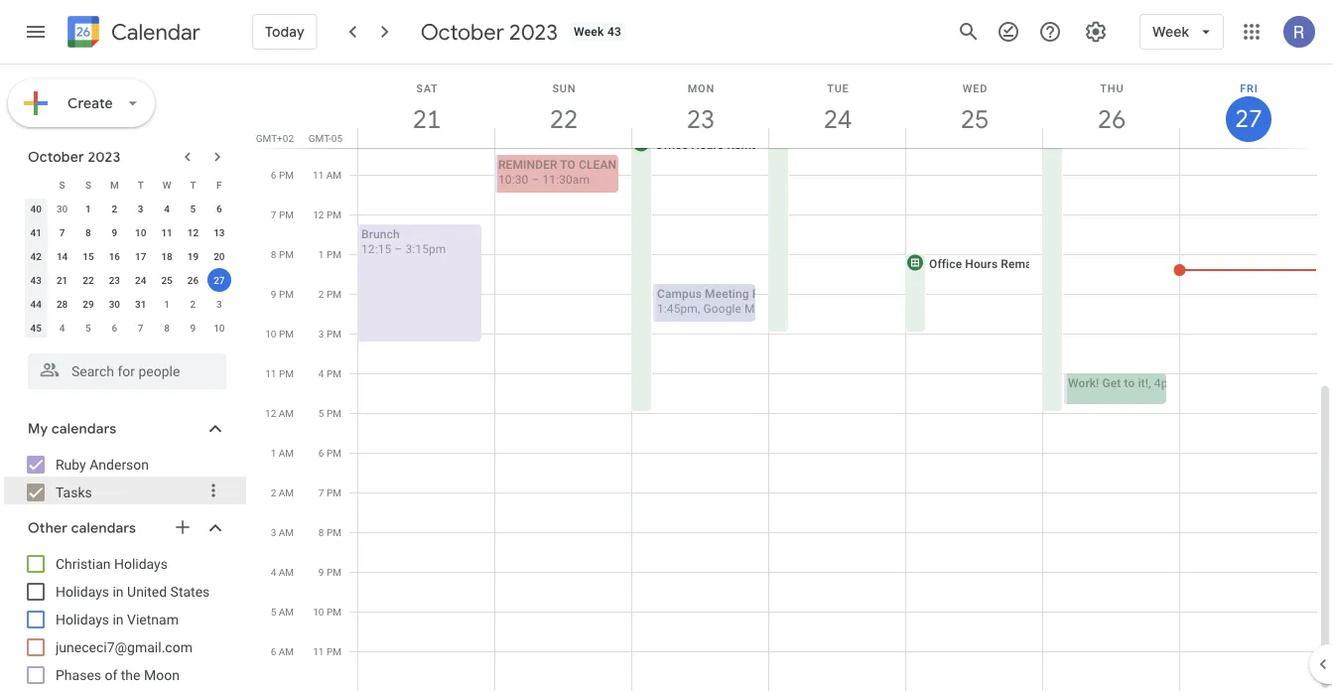 Task type: locate. For each thing, give the bounding box(es) containing it.
office for right office hours remade button
[[930, 257, 963, 271]]

1 vertical spatial 27
[[214, 274, 225, 286]]

grid
[[254, 65, 1334, 692]]

18 element
[[155, 244, 179, 268]]

1 horizontal spatial 25
[[960, 103, 988, 136]]

27 inside column header
[[1235, 103, 1262, 135]]

0 vertical spatial 24
[[823, 103, 851, 136]]

3 down 2 pm
[[319, 328, 324, 340]]

1 horizontal spatial week
[[1153, 23, 1190, 41]]

22 element
[[76, 268, 100, 292]]

11 pm up 12 am
[[265, 368, 294, 379]]

september 30 element
[[50, 197, 74, 221]]

campus meeting rescheduled 1:45pm , google meet
[[658, 287, 835, 315]]

0 vertical spatial 9 pm
[[271, 288, 294, 300]]

1 vertical spatial 30
[[109, 298, 120, 310]]

1 horizontal spatial 8 pm
[[319, 526, 342, 538]]

0 vertical spatial 7 pm
[[271, 209, 294, 221]]

,
[[698, 301, 701, 315], [1149, 376, 1152, 390]]

0 horizontal spatial 24
[[135, 274, 146, 286]]

october 2023
[[421, 18, 558, 46], [28, 148, 121, 166]]

19 element
[[181, 244, 205, 268]]

26 inside column header
[[1097, 103, 1125, 136]]

0 vertical spatial 26
[[1097, 103, 1125, 136]]

0 horizontal spatial october 2023
[[28, 148, 121, 166]]

10 pm
[[265, 328, 294, 340], [313, 606, 342, 618]]

22 link
[[541, 96, 587, 142]]

0 horizontal spatial october
[[28, 148, 84, 166]]

1 horizontal spatial hours
[[966, 257, 998, 271]]

8 pm right 3 am
[[319, 526, 342, 538]]

0 vertical spatial october
[[421, 18, 505, 46]]

22 column header
[[495, 65, 633, 148]]

0 vertical spatial calendars
[[52, 420, 117, 438]]

1 vertical spatial holidays
[[56, 584, 109, 600]]

0 horizontal spatial 12
[[187, 226, 199, 238]]

1 up november 8 element
[[164, 298, 170, 310]]

2 horizontal spatial 12
[[313, 209, 324, 221]]

9 pm right the 4 am
[[319, 566, 342, 578]]

the
[[121, 667, 141, 683]]

calendars
[[52, 420, 117, 438], [71, 519, 136, 537]]

1 horizontal spatial 21
[[412, 103, 440, 136]]

in up junececi7@gmail.com
[[113, 611, 124, 628]]

am down the 4 am
[[279, 606, 294, 618]]

9 right november 3 element
[[271, 288, 277, 300]]

row group
[[23, 197, 232, 340]]

, left 4pm
[[1149, 376, 1152, 390]]

calendar heading
[[107, 18, 201, 46]]

1 horizontal spatial remade
[[1002, 257, 1046, 271]]

6 down f
[[217, 203, 222, 215]]

–
[[532, 172, 540, 186], [395, 242, 403, 256]]

office
[[656, 138, 689, 151], [930, 257, 963, 271]]

0 vertical spatial 10 pm
[[265, 328, 294, 340]]

11 pm right 6 am
[[313, 646, 342, 658]]

24 up 31
[[135, 274, 146, 286]]

2 for 2 pm
[[319, 288, 324, 300]]

2
[[112, 203, 117, 215], [319, 288, 324, 300], [190, 298, 196, 310], [271, 487, 276, 499]]

november 6 element
[[103, 316, 126, 340]]

9 pm left 2 pm
[[271, 288, 294, 300]]

21 up '28'
[[56, 274, 68, 286]]

0 vertical spatial remade
[[727, 138, 772, 151]]

5 am
[[271, 606, 294, 618]]

7 pm left 12 pm
[[271, 209, 294, 221]]

30 right the 40
[[56, 203, 68, 215]]

0 vertical spatial 23
[[686, 103, 714, 136]]

11 inside row group
[[161, 226, 173, 238]]

w
[[163, 179, 171, 191]]

0 horizontal spatial 27
[[214, 274, 225, 286]]

6 am
[[271, 646, 294, 658]]

pm left 12 pm
[[279, 209, 294, 221]]

25 down 18
[[161, 274, 173, 286]]

5
[[190, 203, 196, 215], [86, 322, 91, 334], [319, 407, 324, 419], [271, 606, 276, 618]]

2 vertical spatial 12
[[265, 407, 276, 419]]

week up the sun
[[574, 25, 605, 39]]

row group containing 40
[[23, 197, 232, 340]]

6 row from the top
[[23, 292, 232, 316]]

1 horizontal spatial 27
[[1235, 103, 1262, 135]]

12 for 12 am
[[265, 407, 276, 419]]

20 element
[[207, 244, 231, 268]]

mon
[[688, 82, 715, 94]]

pm up 2 pm
[[327, 248, 342, 260]]

add other calendars image
[[173, 518, 193, 537]]

24 inside october 2023 grid
[[135, 274, 146, 286]]

10 down november 3 element
[[214, 322, 225, 334]]

1 horizontal spatial s
[[85, 179, 91, 191]]

2 t from the left
[[190, 179, 196, 191]]

8 right 20 element
[[271, 248, 277, 260]]

26 column header
[[1043, 65, 1181, 148]]

0 vertical spatial holidays
[[114, 556, 168, 572]]

22 down the sun
[[549, 103, 577, 136]]

0 vertical spatial hours
[[692, 138, 724, 151]]

meeting
[[705, 287, 750, 300]]

22 down 15
[[83, 274, 94, 286]]

4
[[164, 203, 170, 215], [59, 322, 65, 334], [319, 368, 324, 379], [271, 566, 276, 578]]

4 row from the top
[[23, 244, 232, 268]]

6 pm down 5 pm
[[319, 447, 342, 459]]

25
[[960, 103, 988, 136], [161, 274, 173, 286]]

row
[[23, 173, 232, 197], [23, 197, 232, 221], [23, 221, 232, 244], [23, 244, 232, 268], [23, 268, 232, 292], [23, 292, 232, 316], [23, 316, 232, 340]]

1 down 12 pm
[[319, 248, 324, 260]]

5 for november 5 element
[[86, 322, 91, 334]]

30 for 30 element
[[109, 298, 120, 310]]

october 2023 up sat
[[421, 18, 558, 46]]

1 vertical spatial 21
[[56, 274, 68, 286]]

21
[[412, 103, 440, 136], [56, 274, 68, 286]]

pm up 1 pm
[[327, 209, 342, 221]]

3 for 3 am
[[271, 526, 276, 538]]

office hours remade for left office hours remade button
[[656, 138, 772, 151]]

11 am
[[313, 169, 342, 181]]

0 horizontal spatial 26
[[187, 274, 199, 286]]

1 down 12 am
[[271, 447, 276, 459]]

october 2023 up "m"
[[28, 148, 121, 166]]

8 down november 1 element
[[164, 322, 170, 334]]

2023 up "m"
[[88, 148, 121, 166]]

6 right 1 am
[[319, 447, 324, 459]]

0 horizontal spatial week
[[574, 25, 605, 39]]

0 horizontal spatial office hours remade button
[[631, 134, 772, 413]]

meet
[[745, 301, 772, 315]]

junececi7@gmail.com
[[56, 639, 193, 656]]

12 inside 'element'
[[187, 226, 199, 238]]

22 inside "column header"
[[549, 103, 577, 136]]

november 2 element
[[181, 292, 205, 316]]

thu 26
[[1097, 82, 1125, 136]]

1 vertical spatial office hours remade
[[930, 257, 1046, 271]]

3 up the 4 am
[[271, 526, 276, 538]]

row containing 44
[[23, 292, 232, 316]]

25 element
[[155, 268, 179, 292]]

27 inside cell
[[214, 274, 225, 286]]

25 down the 'wed' at the top right of the page
[[960, 103, 988, 136]]

5 down 4 pm
[[319, 407, 324, 419]]

5 down 29 element
[[86, 322, 91, 334]]

my calendars list
[[4, 449, 246, 509]]

, left the "google"
[[698, 301, 701, 315]]

other calendars list
[[4, 548, 246, 691]]

0 vertical spatial office hours remade
[[656, 138, 772, 151]]

6 pm down 'gmt+02'
[[271, 169, 294, 181]]

pm up 12 am
[[279, 368, 294, 379]]

am for 11 am
[[327, 169, 342, 181]]

am down 5 am
[[279, 646, 294, 658]]

2023
[[510, 18, 558, 46], [88, 148, 121, 166]]

row containing 45
[[23, 316, 232, 340]]

am up 2 am
[[279, 447, 294, 459]]

1 horizontal spatial t
[[190, 179, 196, 191]]

0 vertical spatial office
[[656, 138, 689, 151]]

0 vertical spatial 2023
[[510, 18, 558, 46]]

27 down fri
[[1235, 103, 1262, 135]]

0 vertical spatial –
[[532, 172, 540, 186]]

6
[[271, 169, 277, 181], [217, 203, 222, 215], [112, 322, 117, 334], [319, 447, 324, 459], [271, 646, 276, 658]]

1 vertical spatial remade
[[1002, 257, 1046, 271]]

0 vertical spatial october 2023
[[421, 18, 558, 46]]

1 vertical spatial office
[[930, 257, 963, 271]]

9 right the 4 am
[[319, 566, 324, 578]]

1 horizontal spatial 30
[[109, 298, 120, 310]]

office for left office hours remade button
[[656, 138, 689, 151]]

1 vertical spatial 22
[[83, 274, 94, 286]]

21 inside column header
[[412, 103, 440, 136]]

in for united
[[113, 584, 124, 600]]

states
[[170, 584, 210, 600]]

sun 22
[[549, 82, 577, 136]]

2 up november 9 element
[[190, 298, 196, 310]]

3:15pm
[[406, 242, 446, 256]]

28
[[56, 298, 68, 310]]

4 up 11 element
[[164, 203, 170, 215]]

5 row from the top
[[23, 268, 232, 292]]

10:30
[[499, 172, 529, 186]]

43 up 22 "column header" at the top left
[[608, 25, 622, 39]]

1 vertical spatial –
[[395, 242, 403, 256]]

week inside popup button
[[1153, 23, 1190, 41]]

1 vertical spatial 26
[[187, 274, 199, 286]]

30 for september 30 element
[[56, 203, 68, 215]]

in
[[113, 584, 124, 600], [113, 611, 124, 628]]

23 inside mon 23
[[686, 103, 714, 136]]

None search field
[[0, 346, 246, 389]]

8
[[86, 226, 91, 238], [271, 248, 277, 260], [164, 322, 170, 334], [319, 526, 324, 538]]

12 for 12 pm
[[313, 209, 324, 221]]

1 vertical spatial in
[[113, 611, 124, 628]]

, for 1:45pm
[[698, 301, 701, 315]]

avenue
[[1241, 376, 1280, 390]]

hours for left office hours remade button
[[692, 138, 724, 151]]

19
[[187, 250, 199, 262]]

5 down the 4 am
[[271, 606, 276, 618]]

0 horizontal spatial hours
[[692, 138, 724, 151]]

t
[[138, 179, 144, 191], [190, 179, 196, 191]]

0 horizontal spatial –
[[395, 242, 403, 256]]

1 horizontal spatial office hours remade
[[930, 257, 1046, 271]]

7 row from the top
[[23, 316, 232, 340]]

2 down "m"
[[112, 203, 117, 215]]

s up september 30 element
[[59, 179, 65, 191]]

1 horizontal spatial –
[[532, 172, 540, 186]]

1 vertical spatial 9 pm
[[319, 566, 342, 578]]

1 horizontal spatial 22
[[549, 103, 577, 136]]

reminder to clean 10:30 – 11:30am
[[499, 157, 617, 186]]

11 up 18
[[161, 226, 173, 238]]

4 for 4 am
[[271, 566, 276, 578]]

, for it!
[[1149, 376, 1152, 390]]

1 horizontal spatial 26
[[1097, 103, 1125, 136]]

2 for november 2 element
[[190, 298, 196, 310]]

1 vertical spatial 7 pm
[[319, 487, 342, 499]]

26 down thu
[[1097, 103, 1125, 136]]

october
[[421, 18, 505, 46], [28, 148, 84, 166]]

am
[[327, 169, 342, 181], [279, 407, 294, 419], [279, 447, 294, 459], [279, 487, 294, 499], [279, 526, 294, 538], [279, 566, 294, 578], [279, 606, 294, 618], [279, 646, 294, 658]]

23 element
[[103, 268, 126, 292]]

week right settings menu image
[[1153, 23, 1190, 41]]

1 am
[[271, 447, 294, 459]]

30 down 23 element
[[109, 298, 120, 310]]

12 up the 19
[[187, 226, 199, 238]]

1 vertical spatial calendars
[[71, 519, 136, 537]]

0 vertical spatial 8 pm
[[271, 248, 294, 260]]

3 row from the top
[[23, 221, 232, 244]]

holidays up the united
[[114, 556, 168, 572]]

26 down the 19
[[187, 274, 199, 286]]

1 vertical spatial 25
[[161, 274, 173, 286]]

week for week 43
[[574, 25, 605, 39]]

2 row from the top
[[23, 197, 232, 221]]

23 down mon
[[686, 103, 714, 136]]

in up holidays in vietnam
[[113, 584, 124, 600]]

holidays down 'christian'
[[56, 584, 109, 600]]

22
[[549, 103, 577, 136], [83, 274, 94, 286]]

pm down 2 pm
[[327, 328, 342, 340]]

7 pm
[[271, 209, 294, 221], [319, 487, 342, 499]]

1 vertical spatial 10 pm
[[313, 606, 342, 618]]

10 pm left 3 pm
[[265, 328, 294, 340]]

8 pm left 1 pm
[[271, 248, 294, 260]]

25 link
[[953, 96, 998, 142]]

5 for 5 am
[[271, 606, 276, 618]]

0 horizontal spatial office hours remade
[[656, 138, 772, 151]]

0 horizontal spatial remade
[[727, 138, 772, 151]]

1 horizontal spatial 12
[[265, 407, 276, 419]]

t right "m"
[[138, 179, 144, 191]]

0 vertical spatial 12
[[313, 209, 324, 221]]

my calendars
[[28, 420, 117, 438]]

0 horizontal spatial t
[[138, 179, 144, 191]]

2 vertical spatial holidays
[[56, 611, 109, 628]]

21 inside october 2023 grid
[[56, 274, 68, 286]]

26 element
[[181, 268, 205, 292]]

to
[[1125, 376, 1136, 390]]

10 element
[[129, 221, 153, 244]]

november 3 element
[[207, 292, 231, 316]]

0 horizontal spatial 25
[[161, 274, 173, 286]]

0 vertical spatial in
[[113, 584, 124, 600]]

43 inside row group
[[30, 274, 42, 286]]

tue
[[828, 82, 850, 94]]

google
[[704, 301, 742, 315]]

october up sat
[[421, 18, 505, 46]]

0 horizontal spatial 22
[[83, 274, 94, 286]]

2 in from the top
[[113, 611, 124, 628]]

0 horizontal spatial s
[[59, 179, 65, 191]]

1 vertical spatial 43
[[30, 274, 42, 286]]

44
[[30, 298, 42, 310]]

0 vertical spatial 27
[[1235, 103, 1262, 135]]

pm
[[279, 169, 294, 181], [279, 209, 294, 221], [327, 209, 342, 221], [279, 248, 294, 260], [327, 248, 342, 260], [279, 288, 294, 300], [327, 288, 342, 300], [279, 328, 294, 340], [327, 328, 342, 340], [279, 368, 294, 379], [327, 368, 342, 379], [327, 407, 342, 419], [327, 447, 342, 459], [327, 487, 342, 499], [327, 526, 342, 538], [327, 566, 342, 578], [327, 606, 342, 618], [327, 646, 342, 658]]

1 horizontal spatial 7 pm
[[319, 487, 342, 499]]

0 horizontal spatial 6 pm
[[271, 169, 294, 181]]

0 horizontal spatial 23
[[109, 274, 120, 286]]

remade for left office hours remade button
[[727, 138, 772, 151]]

thu
[[1101, 82, 1125, 94]]

– right 12:15
[[395, 242, 403, 256]]

week for week
[[1153, 23, 1190, 41]]

7 up 14 element
[[59, 226, 65, 238]]

4 down 28 'element'
[[59, 322, 65, 334]]

phases of the moon
[[56, 667, 180, 683]]

24 down "tue"
[[823, 103, 851, 136]]

1 in from the top
[[113, 584, 124, 600]]

row containing s
[[23, 173, 232, 197]]

2 down 1 am
[[271, 487, 276, 499]]

0 horizontal spatial office
[[656, 138, 689, 151]]

30 element
[[103, 292, 126, 316]]

0 vertical spatial 25
[[960, 103, 988, 136]]

– down reminder
[[532, 172, 540, 186]]

21 down sat
[[412, 103, 440, 136]]

0 horizontal spatial 43
[[30, 274, 42, 286]]

calendars up christian holidays
[[71, 519, 136, 537]]

1 row from the top
[[23, 173, 232, 197]]

1 horizontal spatial 2023
[[510, 18, 558, 46]]

1 horizontal spatial 24
[[823, 103, 851, 136]]

0 horizontal spatial 21
[[56, 274, 68, 286]]

0 vertical spatial 21
[[412, 103, 440, 136]]

0 horizontal spatial 11 pm
[[265, 368, 294, 379]]

0 vertical spatial 43
[[608, 25, 622, 39]]

29
[[83, 298, 94, 310]]

3
[[138, 203, 144, 215], [217, 298, 222, 310], [319, 328, 324, 340], [271, 526, 276, 538]]

12 down the 11 am
[[313, 209, 324, 221]]

s
[[59, 179, 65, 191], [85, 179, 91, 191]]

tasks
[[56, 484, 92, 501]]

am for 12 am
[[279, 407, 294, 419]]

1 vertical spatial hours
[[966, 257, 998, 271]]

1 s from the left
[[59, 179, 65, 191]]

row containing 40
[[23, 197, 232, 221]]

am down 05
[[327, 169, 342, 181]]

15 element
[[76, 244, 100, 268]]

05
[[332, 132, 343, 144]]

lexington
[[1185, 376, 1237, 390]]

11
[[313, 169, 324, 181], [161, 226, 173, 238], [265, 368, 277, 379], [313, 646, 324, 658]]

sun
[[553, 82, 577, 94]]

0 horizontal spatial ,
[[698, 301, 701, 315]]

it!
[[1139, 376, 1149, 390]]

t right w
[[190, 179, 196, 191]]

12 up 1 am
[[265, 407, 276, 419]]

9
[[112, 226, 117, 238], [271, 288, 277, 300], [190, 322, 196, 334], [319, 566, 324, 578]]

calendars for other calendars
[[71, 519, 136, 537]]

1 vertical spatial october 2023
[[28, 148, 121, 166]]

, inside campus meeting rescheduled 1:45pm , google meet
[[698, 301, 701, 315]]

9 pm
[[271, 288, 294, 300], [319, 566, 342, 578]]

12
[[313, 209, 324, 221], [187, 226, 199, 238], [265, 407, 276, 419]]

24
[[823, 103, 851, 136], [135, 274, 146, 286]]

1 vertical spatial 24
[[135, 274, 146, 286]]

4 up 5 am
[[271, 566, 276, 578]]

25 inside "25" element
[[161, 274, 173, 286]]

10 pm right 5 am
[[313, 606, 342, 618]]

7 left 12 pm
[[271, 209, 277, 221]]

0 horizontal spatial 7 pm
[[271, 209, 294, 221]]

1 horizontal spatial 10 pm
[[313, 606, 342, 618]]

am up 1 am
[[279, 407, 294, 419]]

november 5 element
[[76, 316, 100, 340]]

calendars for my calendars
[[52, 420, 117, 438]]

8 pm
[[271, 248, 294, 260], [319, 526, 342, 538]]

11 pm
[[265, 368, 294, 379], [313, 646, 342, 658]]

reminder
[[499, 157, 558, 171]]

0 horizontal spatial 30
[[56, 203, 68, 215]]

anderson
[[90, 456, 149, 473]]

17 element
[[129, 244, 153, 268]]



Task type: vqa. For each thing, say whether or not it's contained in the screenshot.


Task type: describe. For each thing, give the bounding box(es) containing it.
14
[[56, 250, 68, 262]]

row containing 43
[[23, 268, 232, 292]]

0 horizontal spatial 2023
[[88, 148, 121, 166]]

f
[[217, 179, 222, 191]]

remade for right office hours remade button
[[1002, 257, 1046, 271]]

of
[[105, 667, 118, 683]]

9 down november 2 element
[[190, 322, 196, 334]]

12 pm
[[313, 209, 342, 221]]

31 element
[[129, 292, 153, 316]]

1:45pm
[[658, 301, 698, 315]]

27 column header
[[1180, 65, 1318, 148]]

4 am
[[271, 566, 294, 578]]

pm right 6 am
[[327, 646, 342, 658]]

11 right 6 am
[[313, 646, 324, 658]]

holidays in vietnam
[[56, 611, 179, 628]]

october 2023 grid
[[19, 173, 232, 340]]

0 vertical spatial 6 pm
[[271, 169, 294, 181]]

12 for 12
[[187, 226, 199, 238]]

2 am
[[271, 487, 294, 499]]

3 pm
[[319, 328, 342, 340]]

10 right november 10 element at the left top of the page
[[265, 328, 277, 340]]

21 element
[[50, 268, 74, 292]]

row containing 41
[[23, 221, 232, 244]]

– inside reminder to clean 10:30 – 11:30am
[[532, 172, 540, 186]]

1 for 1 pm
[[319, 248, 324, 260]]

november 9 element
[[181, 316, 205, 340]]

pm left 2 pm
[[279, 288, 294, 300]]

pm left 1 pm
[[279, 248, 294, 260]]

other calendars button
[[4, 513, 246, 544]]

1 t from the left
[[138, 179, 144, 191]]

am for 4 am
[[279, 566, 294, 578]]

24 element
[[129, 268, 153, 292]]

13
[[214, 226, 225, 238]]

– inside brunch 12:15 – 3:15pm
[[395, 242, 403, 256]]

21 column header
[[358, 65, 496, 148]]

1 for november 1 element
[[164, 298, 170, 310]]

2 for 2 am
[[271, 487, 276, 499]]

create button
[[8, 79, 155, 127]]

27, today element
[[207, 268, 231, 292]]

phases
[[56, 667, 101, 683]]

1 horizontal spatial 43
[[608, 25, 622, 39]]

1 vertical spatial 11 pm
[[313, 646, 342, 658]]

2 s from the left
[[85, 179, 91, 191]]

24 link
[[815, 96, 861, 142]]

sat 21
[[412, 82, 440, 136]]

get
[[1103, 376, 1122, 390]]

november 1 element
[[155, 292, 179, 316]]

10 up 17
[[135, 226, 146, 238]]

vietnam
[[127, 611, 179, 628]]

row containing 42
[[23, 244, 232, 268]]

24 inside column header
[[823, 103, 851, 136]]

24 column header
[[769, 65, 907, 148]]

pm right 2 am
[[327, 487, 342, 499]]

26 inside october 2023 grid
[[187, 274, 199, 286]]

pm up 3 pm
[[327, 288, 342, 300]]

18
[[161, 250, 173, 262]]

1 horizontal spatial october 2023
[[421, 18, 558, 46]]

7 down 31 element
[[138, 322, 144, 334]]

calendar element
[[64, 12, 201, 56]]

6 down 'gmt+02'
[[271, 169, 277, 181]]

0 horizontal spatial 10 pm
[[265, 328, 294, 340]]

brunch 12:15 – 3:15pm
[[362, 227, 446, 256]]

7 right 2 am
[[319, 487, 324, 499]]

15
[[83, 250, 94, 262]]

clean
[[579, 157, 617, 171]]

11 element
[[155, 221, 179, 244]]

1 vertical spatial 8 pm
[[319, 526, 342, 538]]

today
[[265, 23, 305, 41]]

0 vertical spatial 11 pm
[[265, 368, 294, 379]]

november 7 element
[[129, 316, 153, 340]]

am for 6 am
[[279, 646, 294, 658]]

grid containing 21
[[254, 65, 1334, 692]]

8 up 15 element
[[86, 226, 91, 238]]

calendar
[[111, 18, 201, 46]]

16
[[109, 250, 120, 262]]

4pm
[[1155, 376, 1179, 390]]

4 for november 4 element
[[59, 322, 65, 334]]

sat
[[416, 82, 439, 94]]

27 link
[[1227, 96, 1272, 142]]

wed
[[963, 82, 988, 94]]

other
[[28, 519, 68, 537]]

pm down 5 pm
[[327, 447, 342, 459]]

week 43
[[574, 25, 622, 39]]

11 down gmt-
[[313, 169, 324, 181]]

5 pm
[[319, 407, 342, 419]]

22 inside october 2023 grid
[[83, 274, 94, 286]]

40
[[30, 203, 42, 215]]

moon
[[144, 667, 180, 683]]

1 right september 30 element
[[86, 203, 91, 215]]

gmt-
[[309, 132, 332, 144]]

pm right 5 am
[[327, 606, 342, 618]]

campus
[[658, 287, 702, 300]]

holidays in united states
[[56, 584, 210, 600]]

21 link
[[404, 96, 450, 142]]

hours for right office hours remade button
[[966, 257, 998, 271]]

3 for 3 pm
[[319, 328, 324, 340]]

holidays for vietnam
[[56, 611, 109, 628]]

to
[[561, 157, 576, 171]]

tasks list item
[[4, 475, 246, 509]]

today button
[[252, 8, 318, 56]]

23 column header
[[632, 65, 770, 148]]

create
[[68, 94, 113, 112]]

pm right 3 am
[[327, 526, 342, 538]]

work! get to it! , 4pm lexington avenue
[[1069, 376, 1280, 390]]

27 cell
[[206, 268, 232, 292]]

work!
[[1069, 376, 1100, 390]]

mon 23
[[686, 82, 715, 136]]

november 8 element
[[155, 316, 179, 340]]

0 horizontal spatial 9 pm
[[271, 288, 294, 300]]

12:15
[[362, 242, 392, 256]]

am for 5 am
[[279, 606, 294, 618]]

pm left 3 pm
[[279, 328, 294, 340]]

ruby anderson
[[56, 456, 149, 473]]

42
[[30, 250, 42, 262]]

11:30am
[[543, 172, 590, 186]]

11 up 12 am
[[265, 368, 277, 379]]

christian holidays
[[56, 556, 168, 572]]

holidays for united
[[56, 584, 109, 600]]

13 element
[[207, 221, 231, 244]]

29 element
[[76, 292, 100, 316]]

am for 1 am
[[279, 447, 294, 459]]

wed 25
[[960, 82, 988, 136]]

25 inside wed 25
[[960, 103, 988, 136]]

6 down 5 am
[[271, 646, 276, 658]]

6 down 30 element
[[112, 322, 117, 334]]

3 am
[[271, 526, 294, 538]]

brunch
[[362, 227, 400, 241]]

8 right 3 am
[[319, 526, 324, 538]]

settings menu image
[[1085, 20, 1109, 44]]

Search for people text field
[[40, 354, 215, 389]]

m
[[110, 179, 119, 191]]

45
[[30, 322, 42, 334]]

23 link
[[678, 96, 724, 142]]

november 10 element
[[207, 316, 231, 340]]

12 am
[[265, 407, 294, 419]]

am for 3 am
[[279, 526, 294, 538]]

office hours remade for right office hours remade button
[[930, 257, 1046, 271]]

12 element
[[181, 221, 205, 244]]

25 column header
[[906, 65, 1044, 148]]

4 for 4 pm
[[319, 368, 324, 379]]

1 vertical spatial october
[[28, 148, 84, 166]]

2 pm
[[319, 288, 342, 300]]

5 up 12 'element'
[[190, 203, 196, 215]]

ruby
[[56, 456, 86, 473]]

november 4 element
[[50, 316, 74, 340]]

4 pm
[[319, 368, 342, 379]]

rescheduled
[[753, 287, 835, 300]]

1 horizontal spatial office hours remade button
[[905, 253, 1046, 334]]

28 element
[[50, 292, 74, 316]]

1 vertical spatial 6 pm
[[319, 447, 342, 459]]

10 right 5 am
[[313, 606, 324, 618]]

5 for 5 pm
[[319, 407, 324, 419]]

pm down 4 pm
[[327, 407, 342, 419]]

26 link
[[1090, 96, 1135, 142]]

pm right the 4 am
[[327, 566, 342, 578]]

20
[[214, 250, 225, 262]]

christian
[[56, 556, 111, 572]]

31
[[135, 298, 146, 310]]

other calendars
[[28, 519, 136, 537]]

fri 27
[[1235, 82, 1262, 135]]

16 element
[[103, 244, 126, 268]]

main drawer image
[[24, 20, 48, 44]]

united
[[127, 584, 167, 600]]

9 up 16 element
[[112, 226, 117, 238]]

23 inside grid
[[109, 274, 120, 286]]

3 for november 3 element
[[217, 298, 222, 310]]

1 pm
[[319, 248, 342, 260]]

row group inside october 2023 grid
[[23, 197, 232, 340]]

0 horizontal spatial 8 pm
[[271, 248, 294, 260]]

14 element
[[50, 244, 74, 268]]

1 for 1 am
[[271, 447, 276, 459]]

1 horizontal spatial october
[[421, 18, 505, 46]]

am for 2 am
[[279, 487, 294, 499]]

pm down 'gmt+02'
[[279, 169, 294, 181]]

pm up 5 pm
[[327, 368, 342, 379]]

week button
[[1140, 8, 1225, 56]]

3 up 10 element
[[138, 203, 144, 215]]

in for vietnam
[[113, 611, 124, 628]]



